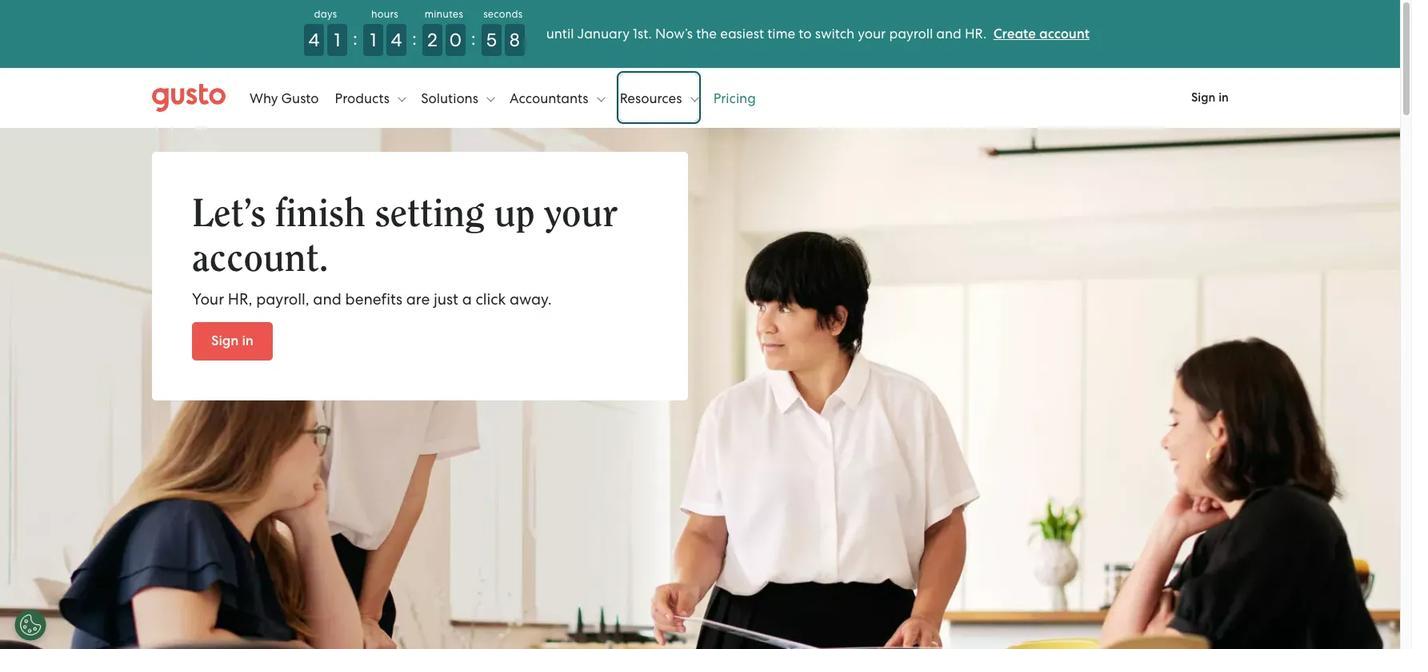 Task type: vqa. For each thing, say whether or not it's contained in the screenshot.
Main Content
no



Task type: describe. For each thing, give the bounding box(es) containing it.
create
[[994, 26, 1036, 42]]

: for 1
[[353, 27, 358, 50]]

seconds
[[484, 8, 523, 20]]

your inside until january 1st. now's the easiest time to switch your payroll and hr. create account
[[858, 26, 886, 42]]

5
[[486, 29, 497, 51]]

gusto
[[281, 90, 319, 106]]

pricing link
[[714, 74, 756, 122]]

hr,
[[228, 291, 252, 309]]

your
[[192, 291, 224, 309]]

1 4 from the left
[[309, 29, 320, 51]]

finish
[[275, 194, 366, 234]]

now's
[[656, 26, 693, 42]]

until
[[546, 26, 574, 42]]

account.
[[192, 239, 329, 279]]

resources
[[620, 90, 686, 106]]

click
[[476, 291, 506, 309]]

products button
[[335, 74, 406, 122]]

online payroll services, hr, and benefits | gusto image
[[152, 84, 226, 112]]

: for 0
[[471, 27, 476, 50]]

away.
[[510, 291, 552, 309]]

account
[[1040, 26, 1090, 42]]

let's finish setting up your account.
[[192, 194, 618, 279]]

hours
[[371, 8, 398, 20]]

until january 1st. now's the easiest time to switch your payroll and hr. create account
[[546, 26, 1090, 42]]

accountants
[[510, 90, 592, 106]]

the
[[696, 26, 717, 42]]

1 1 from the left
[[334, 29, 341, 51]]

: for 4
[[412, 27, 417, 50]]

pricing
[[714, 90, 756, 106]]

time
[[768, 26, 796, 42]]

sign in inside the let's finish setting up your account. main content
[[211, 333, 254, 350]]

why gusto link
[[250, 74, 319, 122]]

just
[[434, 291, 459, 309]]

solutions
[[421, 90, 482, 106]]

1st.
[[633, 26, 652, 42]]

sign in link inside "main" element
[[1173, 80, 1249, 116]]

minutes
[[425, 8, 463, 20]]



Task type: locate. For each thing, give the bounding box(es) containing it.
sign in inside "main" element
[[1192, 90, 1229, 105]]

easiest
[[720, 26, 764, 42]]

2
[[427, 29, 438, 51]]

1 horizontal spatial sign in link
[[1173, 80, 1249, 116]]

1 : from the left
[[353, 27, 358, 50]]

2 horizontal spatial :
[[471, 27, 476, 50]]

let's finish setting up your account. main content
[[0, 128, 1401, 650]]

in inside main content
[[242, 333, 254, 350]]

why
[[250, 90, 278, 106]]

1 horizontal spatial 1
[[370, 29, 377, 51]]

your inside let's finish setting up your account.
[[545, 194, 618, 234]]

: left 2
[[412, 27, 417, 50]]

1 vertical spatial sign in
[[211, 333, 254, 350]]

and inside until january 1st. now's the easiest time to switch your payroll and hr. create account
[[937, 26, 962, 42]]

0
[[449, 29, 462, 51]]

1 down days
[[334, 29, 341, 51]]

payroll
[[890, 26, 933, 42]]

1 down 'hours'
[[370, 29, 377, 51]]

0 vertical spatial sign
[[1192, 90, 1216, 105]]

4
[[309, 29, 320, 51], [391, 29, 402, 51]]

accountants button
[[510, 74, 605, 122]]

0 horizontal spatial 1
[[334, 29, 341, 51]]

2 4 from the left
[[391, 29, 402, 51]]

to
[[799, 26, 812, 42]]

days
[[314, 8, 337, 20]]

and inside the let's finish setting up your account. main content
[[313, 291, 342, 309]]

sign in link
[[1173, 80, 1249, 116], [192, 323, 273, 361]]

setting
[[375, 194, 485, 234]]

1 horizontal spatial sign in
[[1192, 90, 1229, 105]]

0 horizontal spatial sign in
[[211, 333, 254, 350]]

your right switch
[[858, 26, 886, 42]]

2 : from the left
[[412, 27, 417, 50]]

and
[[937, 26, 962, 42], [313, 291, 342, 309]]

2 1 from the left
[[370, 29, 377, 51]]

january
[[578, 26, 630, 42]]

1
[[334, 29, 341, 51], [370, 29, 377, 51]]

payroll,
[[256, 291, 309, 309]]

0 vertical spatial in
[[1219, 90, 1229, 105]]

3 : from the left
[[471, 27, 476, 50]]

1 horizontal spatial your
[[858, 26, 886, 42]]

0 vertical spatial sign in link
[[1173, 80, 1249, 116]]

benefits
[[345, 291, 403, 309]]

0 horizontal spatial your
[[545, 194, 618, 234]]

1 vertical spatial sign in link
[[192, 323, 273, 361]]

why gusto
[[250, 90, 319, 106]]

your hr, payroll, and benefits are just a click away.
[[192, 291, 552, 309]]

0 horizontal spatial sign
[[211, 333, 239, 350]]

1 horizontal spatial :
[[412, 27, 417, 50]]

solutions button
[[421, 74, 495, 122]]

0 horizontal spatial sign in link
[[192, 323, 273, 361]]

are
[[406, 291, 430, 309]]

1 vertical spatial sign
[[211, 333, 239, 350]]

0 horizontal spatial in
[[242, 333, 254, 350]]

1 horizontal spatial sign
[[1192, 90, 1216, 105]]

1 horizontal spatial and
[[937, 26, 962, 42]]

switch
[[815, 26, 855, 42]]

products
[[335, 90, 393, 106]]

1 horizontal spatial in
[[1219, 90, 1229, 105]]

1 vertical spatial in
[[242, 333, 254, 350]]

hr.
[[965, 26, 987, 42]]

a
[[462, 291, 472, 309]]

0 vertical spatial and
[[937, 26, 962, 42]]

sign
[[1192, 90, 1216, 105], [211, 333, 239, 350]]

0 horizontal spatial 4
[[309, 29, 320, 51]]

and right payroll,
[[313, 291, 342, 309]]

4 down 'hours'
[[391, 29, 402, 51]]

main element
[[152, 74, 1249, 122]]

1 vertical spatial and
[[313, 291, 342, 309]]

0 horizontal spatial :
[[353, 27, 358, 50]]

0 vertical spatial sign in
[[1192, 90, 1229, 105]]

1 vertical spatial your
[[545, 194, 618, 234]]

8
[[510, 29, 520, 51]]

: up products
[[353, 27, 358, 50]]

let's
[[192, 194, 266, 234]]

up
[[494, 194, 535, 234]]

1 horizontal spatial 4
[[391, 29, 402, 51]]

in
[[1219, 90, 1229, 105], [242, 333, 254, 350]]

sign in link inside the let's finish setting up your account. main content
[[192, 323, 273, 361]]

0 horizontal spatial and
[[313, 291, 342, 309]]

your right up
[[545, 194, 618, 234]]

your
[[858, 26, 886, 42], [545, 194, 618, 234]]

:
[[353, 27, 358, 50], [412, 27, 417, 50], [471, 27, 476, 50]]

0 vertical spatial your
[[858, 26, 886, 42]]

sign in
[[1192, 90, 1229, 105], [211, 333, 254, 350]]

sign inside the let's finish setting up your account. main content
[[211, 333, 239, 350]]

: left 5
[[471, 27, 476, 50]]

create account link
[[994, 26, 1090, 42]]

sign inside "main" element
[[1192, 90, 1216, 105]]

resources button
[[620, 74, 699, 122]]

4 down days
[[309, 29, 320, 51]]

and left "hr."
[[937, 26, 962, 42]]



